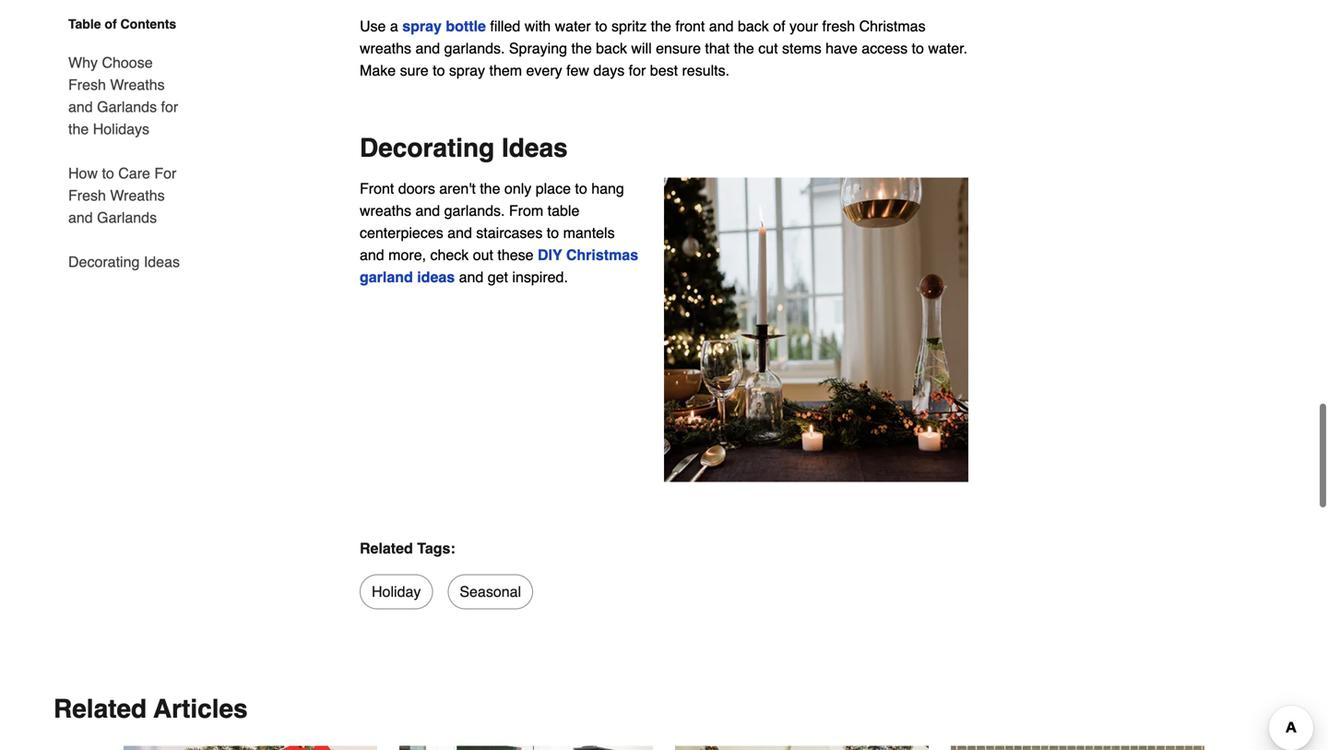 Task type: describe. For each thing, give the bounding box(es) containing it.
them
[[489, 62, 522, 79]]

make
[[360, 62, 396, 79]]

spray bottle link
[[402, 18, 486, 35]]

water
[[555, 18, 591, 35]]

use a spray bottle
[[360, 18, 486, 35]]

how
[[68, 165, 98, 182]]

ideas
[[417, 269, 455, 286]]

and up garland
[[360, 246, 384, 263]]

from
[[509, 202, 544, 219]]

diy
[[538, 246, 562, 263]]

and down doors
[[416, 202, 440, 219]]

front doors aren't the only place to hang wreaths and garlands. from table centerpieces and staircases to mantels and more, check out these
[[360, 180, 624, 263]]

for
[[154, 165, 177, 182]]

garlands. inside "filled with water to spritz the front and back of your fresh christmas wreaths and garlands. spraying the back will ensure that the cut stems have access to water. make sure to spray them every few days for best results."
[[444, 40, 505, 57]]

table
[[68, 17, 101, 31]]

mantels
[[563, 224, 615, 241]]

filled
[[490, 18, 521, 35]]

a dining table decorated with fresh christmas garland with a christmas tree in the background. image
[[664, 178, 969, 482]]

tags:
[[417, 540, 456, 557]]

the up 'ensure'
[[651, 18, 672, 35]]

few
[[567, 62, 590, 79]]

use
[[360, 18, 386, 35]]

the inside front doors aren't the only place to hang wreaths and garlands. from table centerpieces and staircases to mantels and more, check out these
[[480, 180, 500, 197]]

seasonal
[[460, 583, 521, 600]]

and down use a spray bottle
[[416, 40, 440, 57]]

to inside how to care for fresh wreaths and garlands
[[102, 165, 114, 182]]

diy christmas garland ideas link
[[360, 246, 639, 286]]

water.
[[928, 40, 968, 57]]

the exterior of a house decorated for christmas with garlands, wreaths and icicle lights. image
[[951, 746, 1205, 750]]

contents
[[120, 17, 176, 31]]

garlands. inside front doors aren't the only place to hang wreaths and garlands. from table centerpieces and staircases to mantels and more, check out these
[[444, 202, 505, 219]]

the up few at top
[[572, 40, 592, 57]]

your
[[790, 18, 818, 35]]

sure
[[400, 62, 429, 79]]

christmas inside "diy christmas garland ideas"
[[566, 246, 639, 263]]

christmas inside "filled with water to spritz the front and back of your fresh christmas wreaths and garlands. spraying the back will ensure that the cut stems have access to water. make sure to spray them every few days for best results."
[[859, 18, 926, 35]]

every
[[526, 62, 562, 79]]

decorating inside table of contents element
[[68, 253, 140, 270]]

seasonal link
[[448, 574, 533, 609]]

how to care for fresh wreaths and garlands link
[[68, 151, 192, 240]]

get
[[488, 269, 508, 286]]

front
[[360, 180, 394, 197]]

related articles
[[54, 694, 248, 724]]

the left cut
[[734, 40, 755, 57]]

aren't
[[439, 180, 476, 197]]

ideas inside table of contents element
[[144, 253, 180, 270]]

0 vertical spatial spray
[[402, 18, 442, 35]]

wreaths inside "filled with water to spritz the front and back of your fresh christmas wreaths and garlands. spraying the back will ensure that the cut stems have access to water. make sure to spray them every few days for best results."
[[360, 40, 412, 57]]

ensure
[[656, 40, 701, 57]]

a snowy evergreen wreath with pinecones, apples, berries and an offset red bow on a white door. image
[[124, 746, 377, 750]]

more,
[[389, 246, 426, 263]]

filled with water to spritz the front and back of your fresh christmas wreaths and garlands. spraying the back will ensure that the cut stems have access to water. make sure to spray them every few days for best results.
[[360, 18, 968, 79]]

fresh
[[823, 18, 855, 35]]

these
[[498, 246, 534, 263]]

to left water.
[[912, 40, 924, 57]]

with
[[525, 18, 551, 35]]

related tags:
[[360, 540, 456, 557]]

to up diy
[[547, 224, 559, 241]]

related for related articles
[[54, 694, 147, 724]]

garlands inside 'why choose fresh wreaths and garlands for the holidays'
[[97, 98, 157, 115]]

table of contents
[[68, 17, 176, 31]]

0 horizontal spatial back
[[596, 40, 627, 57]]

why
[[68, 54, 98, 71]]

place
[[536, 180, 571, 197]]

choose
[[102, 54, 153, 71]]

garlands inside how to care for fresh wreaths and garlands
[[97, 209, 157, 226]]



Task type: locate. For each thing, give the bounding box(es) containing it.
garlands up the holidays
[[97, 98, 157, 115]]

only
[[505, 180, 532, 197]]

1 horizontal spatial spray
[[449, 62, 485, 79]]

spray
[[402, 18, 442, 35], [449, 62, 485, 79]]

back up days
[[596, 40, 627, 57]]

0 horizontal spatial spray
[[402, 18, 442, 35]]

ideas
[[502, 133, 568, 163], [144, 253, 180, 270]]

of
[[105, 17, 117, 31], [773, 18, 786, 35]]

the left only
[[480, 180, 500, 197]]

a
[[390, 18, 398, 35]]

0 horizontal spatial related
[[54, 694, 147, 724]]

and down out
[[459, 269, 484, 286]]

results.
[[682, 62, 730, 79]]

1 horizontal spatial of
[[773, 18, 786, 35]]

to left hang
[[575, 180, 587, 197]]

table of contents element
[[54, 15, 192, 273]]

wreaths inside 'why choose fresh wreaths and garlands for the holidays'
[[110, 76, 165, 93]]

1 garlands from the top
[[97, 98, 157, 115]]

decorating ideas down how to care for fresh wreaths and garlands
[[68, 253, 180, 270]]

hang
[[592, 180, 624, 197]]

1 horizontal spatial ideas
[[502, 133, 568, 163]]

holiday link
[[360, 574, 433, 609]]

1 vertical spatial ideas
[[144, 253, 180, 270]]

0 vertical spatial christmas
[[859, 18, 926, 35]]

for
[[629, 62, 646, 79], [161, 98, 178, 115]]

0 horizontal spatial for
[[161, 98, 178, 115]]

care
[[118, 165, 150, 182]]

centerpieces
[[360, 224, 444, 241]]

days
[[594, 62, 625, 79]]

doors
[[398, 180, 435, 197]]

wreaths down choose at the left top of page
[[110, 76, 165, 93]]

0 vertical spatial ideas
[[502, 133, 568, 163]]

2 wreaths from the top
[[360, 202, 412, 219]]

inspired.
[[512, 269, 568, 286]]

wreaths inside front doors aren't the only place to hang wreaths and garlands. from table centerpieces and staircases to mantels and more, check out these
[[360, 202, 412, 219]]

1 horizontal spatial christmas
[[859, 18, 926, 35]]

0 vertical spatial decorating
[[360, 133, 495, 163]]

decorating ideas
[[360, 133, 568, 163], [68, 253, 180, 270]]

wreaths
[[110, 76, 165, 93], [110, 187, 165, 204]]

spray inside "filled with water to spritz the front and back of your fresh christmas wreaths and garlands. spraying the back will ensure that the cut stems have access to water. make sure to spray them every few days for best results."
[[449, 62, 485, 79]]

0 vertical spatial fresh
[[68, 76, 106, 93]]

spritz
[[612, 18, 647, 35]]

wreaths
[[360, 40, 412, 57], [360, 202, 412, 219]]

ideas up only
[[502, 133, 568, 163]]

1 vertical spatial spray
[[449, 62, 485, 79]]

spraying
[[509, 40, 567, 57]]

decorating
[[360, 133, 495, 163], [68, 253, 140, 270]]

out
[[473, 246, 494, 263]]

diy christmas garland ideas
[[360, 246, 639, 286]]

bottle
[[446, 18, 486, 35]]

1 horizontal spatial back
[[738, 18, 769, 35]]

and down how
[[68, 209, 93, 226]]

1 horizontal spatial decorating
[[360, 133, 495, 163]]

1 vertical spatial garlands
[[97, 209, 157, 226]]

check
[[430, 246, 469, 263]]

0 vertical spatial wreaths
[[110, 76, 165, 93]]

0 horizontal spatial ideas
[[144, 253, 180, 270]]

and inside 'why choose fresh wreaths and garlands for the holidays'
[[68, 98, 93, 115]]

fresh inside 'why choose fresh wreaths and garlands for the holidays'
[[68, 76, 106, 93]]

of inside "filled with water to spritz the front and back of your fresh christmas wreaths and garlands. spraying the back will ensure that the cut stems have access to water. make sure to spray them every few days for best results."
[[773, 18, 786, 35]]

for inside 'why choose fresh wreaths and garlands for the holidays'
[[161, 98, 178, 115]]

1 horizontal spatial decorating ideas
[[360, 133, 568, 163]]

decorating ideas inside table of contents element
[[68, 253, 180, 270]]

for inside "filled with water to spritz the front and back of your fresh christmas wreaths and garlands. spraying the back will ensure that the cut stems have access to water. make sure to spray them every few days for best results."
[[629, 62, 646, 79]]

the
[[651, 18, 672, 35], [572, 40, 592, 57], [734, 40, 755, 57], [68, 120, 89, 137], [480, 180, 500, 197]]

0 horizontal spatial decorating ideas
[[68, 253, 180, 270]]

spray left them
[[449, 62, 485, 79]]

1 vertical spatial for
[[161, 98, 178, 115]]

garland
[[360, 269, 413, 286]]

a young boy hangs a christmas wreath on the front door. image
[[399, 746, 653, 750]]

1 vertical spatial garlands.
[[444, 202, 505, 219]]

1 fresh from the top
[[68, 76, 106, 93]]

1 vertical spatial wreaths
[[360, 202, 412, 219]]

related
[[360, 540, 413, 557], [54, 694, 147, 724]]

ideas down the how to care for fresh wreaths and garlands 'link'
[[144, 253, 180, 270]]

why choose fresh wreaths and garlands for the holidays
[[68, 54, 178, 137]]

have
[[826, 40, 858, 57]]

and down why
[[68, 98, 93, 115]]

a christmas tree, large wreath and stockings on the mantle. image
[[675, 746, 929, 750]]

why choose fresh wreaths and garlands for the holidays link
[[68, 41, 192, 151]]

garlands. down aren't
[[444, 202, 505, 219]]

fresh
[[68, 76, 106, 93], [68, 187, 106, 204]]

cut
[[759, 40, 778, 57]]

articles
[[154, 694, 248, 724]]

front
[[676, 18, 705, 35]]

back up cut
[[738, 18, 769, 35]]

to left spritz on the top of the page
[[595, 18, 608, 35]]

wreaths up make
[[360, 40, 412, 57]]

access
[[862, 40, 908, 57]]

to right the sure at the left top of the page
[[433, 62, 445, 79]]

1 vertical spatial back
[[596, 40, 627, 57]]

0 vertical spatial decorating ideas
[[360, 133, 568, 163]]

spray right a
[[402, 18, 442, 35]]

garlands up decorating ideas link
[[97, 209, 157, 226]]

garlands
[[97, 98, 157, 115], [97, 209, 157, 226]]

1 horizontal spatial related
[[360, 540, 413, 557]]

0 vertical spatial back
[[738, 18, 769, 35]]

1 vertical spatial decorating
[[68, 253, 140, 270]]

holidays
[[93, 120, 150, 137]]

back
[[738, 18, 769, 35], [596, 40, 627, 57]]

1 horizontal spatial for
[[629, 62, 646, 79]]

and
[[709, 18, 734, 35], [416, 40, 440, 57], [68, 98, 93, 115], [416, 202, 440, 219], [68, 209, 93, 226], [448, 224, 472, 241], [360, 246, 384, 263], [459, 269, 484, 286]]

the left the holidays
[[68, 120, 89, 137]]

garlands.
[[444, 40, 505, 57], [444, 202, 505, 219]]

0 vertical spatial for
[[629, 62, 646, 79]]

stems
[[782, 40, 822, 57]]

to
[[595, 18, 608, 35], [912, 40, 924, 57], [433, 62, 445, 79], [102, 165, 114, 182], [575, 180, 587, 197], [547, 224, 559, 241]]

and inside how to care for fresh wreaths and garlands
[[68, 209, 93, 226]]

0 horizontal spatial decorating
[[68, 253, 140, 270]]

0 vertical spatial related
[[360, 540, 413, 557]]

wreaths inside how to care for fresh wreaths and garlands
[[110, 187, 165, 204]]

1 vertical spatial christmas
[[566, 246, 639, 263]]

best
[[650, 62, 678, 79]]

the inside 'why choose fresh wreaths and garlands for the holidays'
[[68, 120, 89, 137]]

how to care for fresh wreaths and garlands
[[68, 165, 177, 226]]

1 vertical spatial decorating ideas
[[68, 253, 180, 270]]

1 wreaths from the top
[[360, 40, 412, 57]]

2 garlands. from the top
[[444, 202, 505, 219]]

staircases
[[476, 224, 543, 241]]

1 garlands. from the top
[[444, 40, 505, 57]]

1 vertical spatial wreaths
[[110, 187, 165, 204]]

and get inspired.
[[455, 269, 568, 286]]

table
[[548, 202, 580, 219]]

0 horizontal spatial christmas
[[566, 246, 639, 263]]

christmas up access
[[859, 18, 926, 35]]

wreaths down front
[[360, 202, 412, 219]]

0 vertical spatial wreaths
[[360, 40, 412, 57]]

fresh down how
[[68, 187, 106, 204]]

related for related tags:
[[360, 540, 413, 557]]

2 garlands from the top
[[97, 209, 157, 226]]

christmas
[[859, 18, 926, 35], [566, 246, 639, 263]]

1 vertical spatial fresh
[[68, 187, 106, 204]]

holiday
[[372, 583, 421, 600]]

1 wreaths from the top
[[110, 76, 165, 93]]

2 fresh from the top
[[68, 187, 106, 204]]

0 horizontal spatial of
[[105, 17, 117, 31]]

0 vertical spatial garlands
[[97, 98, 157, 115]]

0 vertical spatial garlands.
[[444, 40, 505, 57]]

that
[[705, 40, 730, 57]]

will
[[631, 40, 652, 57]]

to right how
[[102, 165, 114, 182]]

2 wreaths from the top
[[110, 187, 165, 204]]

garlands. down bottle
[[444, 40, 505, 57]]

and up 'that' at the right top of the page
[[709, 18, 734, 35]]

of right 'table'
[[105, 17, 117, 31]]

and up check
[[448, 224, 472, 241]]

fresh inside how to care for fresh wreaths and garlands
[[68, 187, 106, 204]]

decorating down how to care for fresh wreaths and garlands
[[68, 253, 140, 270]]

1 vertical spatial related
[[54, 694, 147, 724]]

christmas down mantels
[[566, 246, 639, 263]]

decorating ideas up aren't
[[360, 133, 568, 163]]

fresh down why
[[68, 76, 106, 93]]

decorating up doors
[[360, 133, 495, 163]]

wreaths down the care
[[110, 187, 165, 204]]

of left your
[[773, 18, 786, 35]]

decorating ideas link
[[68, 240, 180, 273]]



Task type: vqa. For each thing, say whether or not it's contained in the screenshot.
Articles
yes



